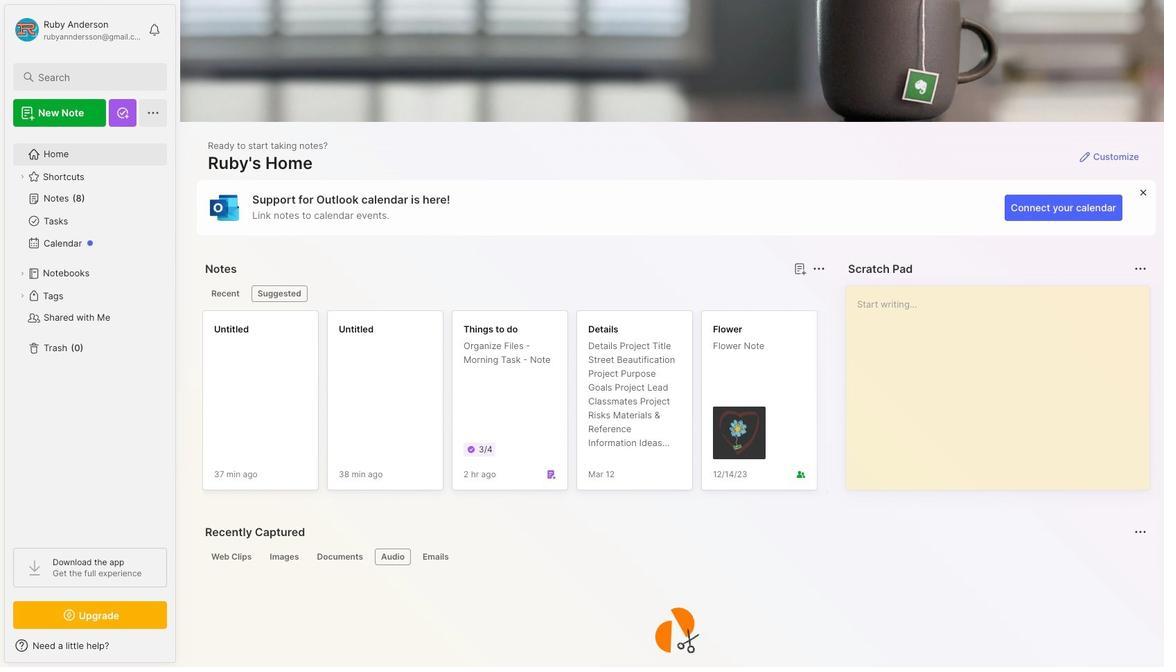 Task type: describe. For each thing, give the bounding box(es) containing it.
main element
[[0, 0, 180, 668]]

2 tab list from the top
[[205, 549, 1146, 566]]

tree inside main element
[[5, 135, 175, 536]]

none search field inside main element
[[38, 69, 155, 85]]

Start writing… text field
[[858, 286, 1150, 479]]

Account field
[[13, 16, 141, 44]]

More actions field
[[810, 259, 829, 279]]

click to collapse image
[[175, 642, 185, 659]]

thumbnail image
[[714, 407, 766, 460]]

Search text field
[[38, 71, 155, 84]]



Task type: vqa. For each thing, say whether or not it's contained in the screenshot.
search field
yes



Task type: locate. For each thing, give the bounding box(es) containing it.
row group
[[202, 311, 1165, 499]]

None search field
[[38, 69, 155, 85]]

tab list
[[205, 286, 824, 302], [205, 549, 1146, 566]]

1 tab list from the top
[[205, 286, 824, 302]]

tree
[[5, 135, 175, 536]]

expand tags image
[[18, 292, 26, 300]]

tab
[[205, 286, 246, 302], [252, 286, 308, 302], [205, 549, 258, 566], [264, 549, 305, 566], [311, 549, 370, 566], [375, 549, 411, 566], [417, 549, 455, 566]]

expand notebooks image
[[18, 270, 26, 278]]

more actions image
[[811, 261, 828, 277]]

1 vertical spatial tab list
[[205, 549, 1146, 566]]

0 vertical spatial tab list
[[205, 286, 824, 302]]

WHAT'S NEW field
[[5, 635, 175, 657]]



